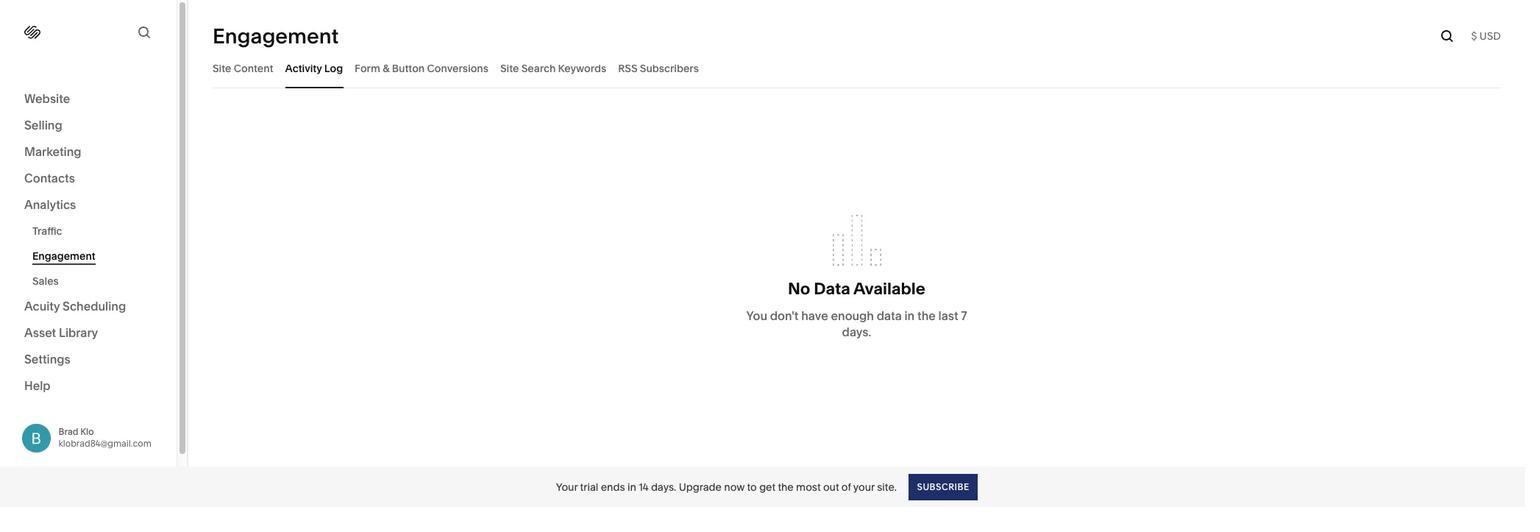 Task type: locate. For each thing, give the bounding box(es) containing it.
settings link
[[24, 351, 152, 369]]

rss subscribers button
[[618, 48, 699, 88]]

data
[[877, 308, 902, 323]]

data
[[814, 279, 851, 298]]

traffic link
[[32, 219, 160, 244]]

the inside you don't have enough data in the last 7 days.
[[918, 308, 936, 323]]

acuity scheduling
[[24, 299, 126, 313]]

engagement down traffic
[[32, 249, 95, 263]]

you
[[747, 308, 767, 323]]

subscribe button
[[909, 474, 977, 500]]

days.
[[842, 324, 872, 339], [651, 480, 676, 493]]

analytics
[[24, 197, 76, 212]]

site for site content
[[213, 61, 231, 75]]

you don't have enough data in the last 7 days.
[[747, 308, 967, 339]]

1 vertical spatial engagement
[[32, 249, 95, 263]]

1 horizontal spatial the
[[918, 308, 936, 323]]

have
[[801, 308, 828, 323]]

brad klo klobrad84@gmail.com
[[59, 426, 152, 449]]

usd
[[1480, 29, 1501, 43]]

the right get at the bottom of the page
[[778, 480, 794, 493]]

engagement
[[213, 24, 339, 49], [32, 249, 95, 263]]

0 horizontal spatial engagement
[[32, 249, 95, 263]]

the left last
[[918, 308, 936, 323]]

0 horizontal spatial in
[[628, 480, 636, 493]]

to
[[747, 480, 757, 493]]

1 horizontal spatial days.
[[842, 324, 872, 339]]

0 vertical spatial in
[[905, 308, 915, 323]]

your trial ends in 14 days. upgrade now to get the most out of your site.
[[556, 480, 897, 493]]

site
[[213, 61, 231, 75], [500, 61, 519, 75]]

analytics link
[[24, 196, 152, 214]]

1 vertical spatial the
[[778, 480, 794, 493]]

0 vertical spatial engagement
[[213, 24, 339, 49]]

days. right the 14
[[651, 480, 676, 493]]

1 horizontal spatial in
[[905, 308, 915, 323]]

library
[[59, 325, 98, 340]]

asset library
[[24, 325, 98, 340]]

selling
[[24, 118, 62, 132]]

$ usd
[[1471, 29, 1501, 43]]

14
[[639, 480, 649, 493]]

help link
[[24, 377, 51, 394]]

site left search
[[500, 61, 519, 75]]

1 horizontal spatial engagement
[[213, 24, 339, 49]]

1 vertical spatial days.
[[651, 480, 676, 493]]

now
[[724, 480, 745, 493]]

site content button
[[213, 48, 273, 88]]

out
[[823, 480, 839, 493]]

activity
[[285, 61, 322, 75]]

0 vertical spatial the
[[918, 308, 936, 323]]

0 horizontal spatial site
[[213, 61, 231, 75]]

site left content
[[213, 61, 231, 75]]

site search keywords
[[500, 61, 606, 75]]

site inside 'button'
[[213, 61, 231, 75]]

your
[[556, 480, 578, 493]]

enough
[[831, 308, 874, 323]]

engagement up content
[[213, 24, 339, 49]]

website link
[[24, 91, 152, 108]]

in
[[905, 308, 915, 323], [628, 480, 636, 493]]

1 horizontal spatial site
[[500, 61, 519, 75]]

0 horizontal spatial days.
[[651, 480, 676, 493]]

asset
[[24, 325, 56, 340]]

log
[[324, 61, 343, 75]]

1 site from the left
[[213, 61, 231, 75]]

in right data
[[905, 308, 915, 323]]

2 site from the left
[[500, 61, 519, 75]]

settings
[[24, 352, 71, 366]]

in left the 14
[[628, 480, 636, 493]]

no
[[788, 279, 811, 298]]

0 vertical spatial days.
[[842, 324, 872, 339]]

days. down enough
[[842, 324, 872, 339]]

most
[[796, 480, 821, 493]]

marketing
[[24, 144, 81, 159]]

the
[[918, 308, 936, 323], [778, 480, 794, 493]]

activity log
[[285, 61, 343, 75]]

trial
[[580, 480, 599, 493]]

site inside button
[[500, 61, 519, 75]]

tab list
[[213, 48, 1501, 88]]



Task type: describe. For each thing, give the bounding box(es) containing it.
tab list containing site content
[[213, 48, 1501, 88]]

available
[[854, 279, 926, 298]]

of
[[842, 480, 851, 493]]

help
[[24, 378, 51, 393]]

in inside you don't have enough data in the last 7 days.
[[905, 308, 915, 323]]

last
[[939, 308, 959, 323]]

brad
[[59, 426, 78, 437]]

website
[[24, 91, 70, 106]]

rss subscribers
[[618, 61, 699, 75]]

site.
[[877, 480, 897, 493]]

ends
[[601, 480, 625, 493]]

content
[[234, 61, 273, 75]]

site for site search keywords
[[500, 61, 519, 75]]

button
[[392, 61, 425, 75]]

sales
[[32, 274, 59, 288]]

sales link
[[32, 269, 160, 294]]

klobrad84@gmail.com
[[59, 438, 152, 449]]

&
[[383, 61, 390, 75]]

acuity
[[24, 299, 60, 313]]

acuity scheduling link
[[24, 298, 152, 316]]

selling link
[[24, 117, 152, 135]]

keywords
[[558, 61, 606, 75]]

subscribe
[[917, 481, 969, 492]]

days. inside you don't have enough data in the last 7 days.
[[842, 324, 872, 339]]

subscribers
[[640, 61, 699, 75]]

conversions
[[427, 61, 489, 75]]

your
[[853, 480, 875, 493]]

form & button conversions
[[355, 61, 489, 75]]

asset library link
[[24, 325, 152, 342]]

7
[[961, 308, 967, 323]]

site content
[[213, 61, 273, 75]]

upgrade
[[679, 480, 722, 493]]

form & button conversions button
[[355, 48, 489, 88]]

contacts
[[24, 171, 75, 185]]

site search keywords button
[[500, 48, 606, 88]]

form
[[355, 61, 380, 75]]

traffic
[[32, 224, 62, 238]]

don't
[[770, 308, 799, 323]]

scheduling
[[63, 299, 126, 313]]

search
[[521, 61, 556, 75]]

no data available
[[788, 279, 926, 298]]

klo
[[80, 426, 94, 437]]

$
[[1471, 29, 1477, 43]]

0 horizontal spatial the
[[778, 480, 794, 493]]

activity log button
[[285, 48, 343, 88]]

rss
[[618, 61, 638, 75]]

marketing link
[[24, 143, 152, 161]]

engagement link
[[32, 244, 160, 269]]

get
[[760, 480, 776, 493]]

contacts link
[[24, 170, 152, 188]]

1 vertical spatial in
[[628, 480, 636, 493]]



Task type: vqa. For each thing, say whether or not it's contained in the screenshot.
Trial
yes



